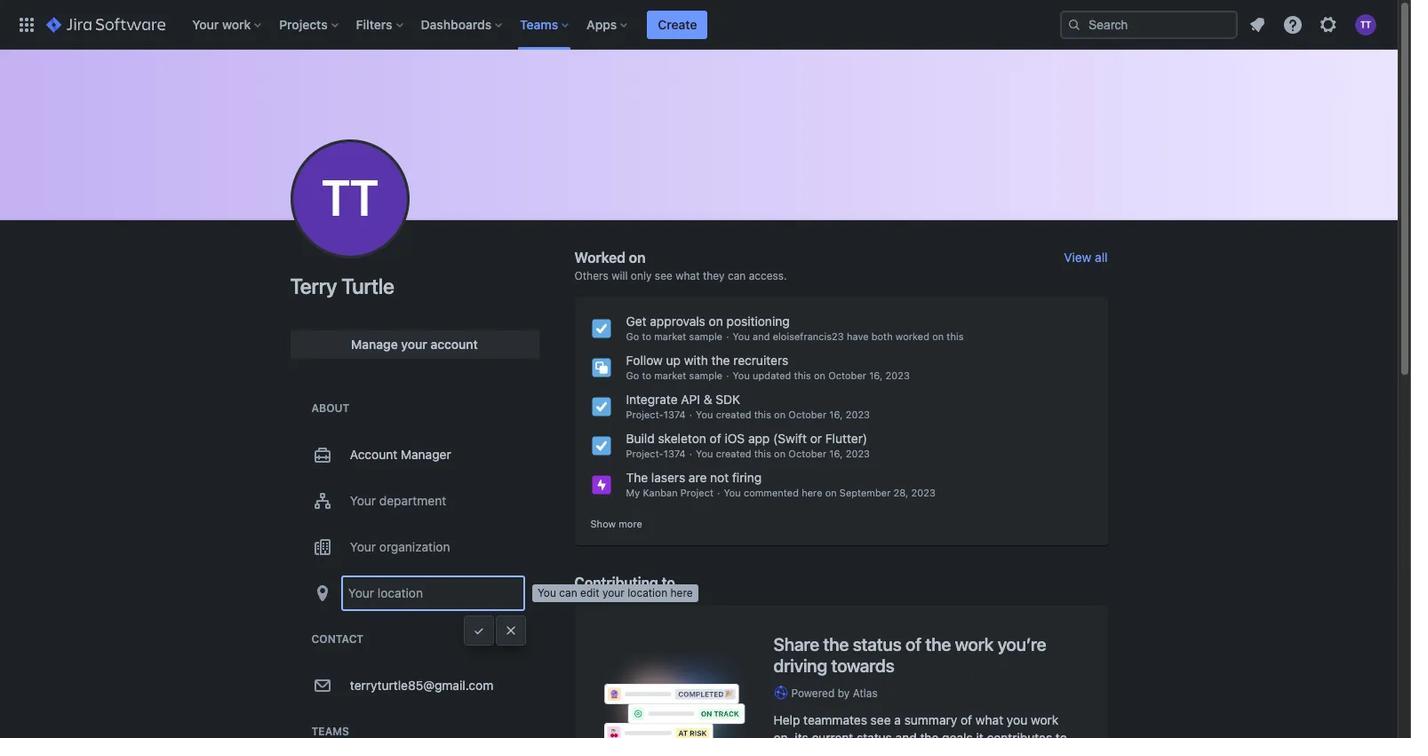 Task type: vqa. For each thing, say whether or not it's contained in the screenshot.


Task type: locate. For each thing, give the bounding box(es) containing it.
more
[[619, 518, 643, 530]]

0 vertical spatial project-1374
[[626, 409, 686, 420]]

of
[[710, 431, 722, 446], [906, 634, 922, 655], [961, 713, 973, 728]]

to down follow
[[642, 370, 652, 381]]

0 vertical spatial your
[[192, 16, 219, 32]]

projects
[[279, 16, 328, 32]]

1 horizontal spatial see
[[871, 713, 891, 728]]

1 horizontal spatial of
[[906, 634, 922, 655]]

2023 down flutter)
[[846, 448, 870, 460]]

with
[[684, 353, 708, 368]]

2 horizontal spatial work
[[1031, 713, 1059, 728]]

sample down the follow up with the recruiters
[[689, 370, 723, 381]]

work up to.
[[1031, 713, 1059, 728]]

what left 'they'
[[676, 269, 700, 283]]

manager
[[401, 447, 451, 462]]

can inside tooltip
[[559, 587, 578, 600]]

on left september
[[825, 487, 837, 499]]

0 horizontal spatial of
[[710, 431, 722, 446]]

the
[[626, 470, 648, 485]]

16, down both
[[869, 370, 883, 381]]

by
[[838, 687, 850, 700]]

your profile and settings image
[[1356, 14, 1377, 35]]

you left edit
[[538, 587, 556, 600]]

your right manage
[[401, 337, 427, 352]]

1 go to market sample from the top
[[626, 331, 723, 342]]

jira software image
[[46, 14, 166, 35], [46, 14, 166, 35]]

1 vertical spatial work
[[955, 634, 994, 655]]

go to market sample for up
[[626, 370, 723, 381]]

your inside tooltip
[[603, 587, 625, 600]]

to
[[642, 331, 652, 342], [642, 370, 652, 381], [662, 575, 675, 591]]

go to market sample down approvals
[[626, 331, 723, 342]]

your department
[[350, 493, 446, 508]]

manage your account
[[351, 337, 478, 352]]

2 project-1374 from the top
[[626, 448, 686, 460]]

0 vertical spatial see
[[655, 269, 673, 283]]

follow up with the recruiters
[[626, 353, 789, 368]]

1 vertical spatial can
[[559, 587, 578, 600]]

work left projects
[[222, 16, 251, 32]]

2 vertical spatial to
[[662, 575, 675, 591]]

2 horizontal spatial of
[[961, 713, 973, 728]]

project-1374
[[626, 409, 686, 420], [626, 448, 686, 460]]

of inside help teammates see a summary of what you work on, its current status and the goals it contributes to.
[[961, 713, 973, 728]]

2 vertical spatial of
[[961, 713, 973, 728]]

2 1374 from the top
[[664, 448, 686, 460]]

teams button
[[515, 10, 576, 39]]

you for not
[[724, 487, 741, 499]]

project-1374 down integrate
[[626, 409, 686, 420]]

2 vertical spatial work
[[1031, 713, 1059, 728]]

the up powered by atlas link
[[926, 634, 951, 655]]

16,
[[869, 370, 883, 381], [830, 409, 843, 420], [830, 448, 843, 460]]

you created this on october 16, 2023 down (swift
[[696, 448, 870, 460]]

worked
[[896, 331, 930, 342]]

0 horizontal spatial what
[[676, 269, 700, 283]]

project-
[[626, 409, 664, 420], [626, 448, 664, 460]]

ios
[[725, 431, 745, 446]]

both
[[872, 331, 893, 342]]

get approvals on positioning
[[626, 314, 790, 329]]

1 vertical spatial your
[[603, 587, 625, 600]]

2023 down worked in the right of the page
[[886, 370, 910, 381]]

Search field
[[1060, 10, 1238, 39]]

you created this on october 16, 2023
[[696, 409, 870, 420], [696, 448, 870, 460]]

1374 down the integrate api & sdk on the bottom
[[664, 409, 686, 420]]

you down positioning
[[733, 331, 750, 342]]

go down follow
[[626, 370, 639, 381]]

0 vertical spatial work
[[222, 16, 251, 32]]

you can edit your location here
[[538, 587, 693, 600]]

summary
[[905, 713, 958, 728]]

1 vertical spatial 1374
[[664, 448, 686, 460]]

the down summary
[[920, 731, 939, 739]]

you created this on october 16, 2023 for ios
[[696, 448, 870, 460]]

go to market sample
[[626, 331, 723, 342], [626, 370, 723, 381]]

dashboards
[[421, 16, 492, 32]]

1 vertical spatial to
[[642, 370, 652, 381]]

kanban
[[643, 487, 678, 499]]

the inside help teammates see a summary of what you work on, its current status and the goals it contributes to.
[[920, 731, 939, 739]]

can left edit
[[559, 587, 578, 600]]

0 horizontal spatial here
[[671, 587, 693, 600]]

created down the ios
[[716, 448, 752, 460]]

help image
[[1283, 14, 1304, 35]]

16, for recruiters
[[869, 370, 883, 381]]

work inside popup button
[[222, 16, 251, 32]]

see right only
[[655, 269, 673, 283]]

only
[[631, 269, 652, 283]]

1 vertical spatial created
[[716, 448, 752, 460]]

your
[[401, 337, 427, 352], [603, 587, 625, 600]]

what
[[676, 269, 700, 283], [976, 713, 1004, 728]]

0 vertical spatial of
[[710, 431, 722, 446]]

0 vertical spatial status
[[853, 634, 902, 655]]

1 market from the top
[[654, 331, 687, 342]]

integrate
[[626, 392, 678, 407]]

notifications image
[[1247, 14, 1268, 35]]

16, down flutter)
[[830, 448, 843, 460]]

1 vertical spatial october
[[789, 409, 827, 420]]

1 vertical spatial sample
[[689, 370, 723, 381]]

you for the
[[733, 370, 750, 381]]

0 horizontal spatial can
[[559, 587, 578, 600]]

market for approvals
[[654, 331, 687, 342]]

0 vertical spatial project-
[[626, 409, 664, 420]]

2 vertical spatial 16,
[[830, 448, 843, 460]]

your right edit
[[603, 587, 625, 600]]

it
[[977, 731, 984, 739]]

you down not
[[724, 487, 741, 499]]

2 vertical spatial your
[[350, 540, 376, 555]]

1 horizontal spatial your
[[603, 587, 625, 600]]

the right the with
[[712, 353, 730, 368]]

go for get approvals on positioning
[[626, 331, 639, 342]]

0 vertical spatial october
[[829, 370, 867, 381]]

all
[[1095, 250, 1108, 265]]

0 vertical spatial 16,
[[869, 370, 883, 381]]

you
[[1007, 713, 1028, 728]]

to down get
[[642, 331, 652, 342]]

0 vertical spatial sample
[[689, 331, 723, 342]]

this right worked in the right of the page
[[947, 331, 964, 342]]

1 vertical spatial go
[[626, 370, 639, 381]]

you created this on october 16, 2023 up (swift
[[696, 409, 870, 420]]

1 vertical spatial and
[[896, 731, 917, 739]]

2 created from the top
[[716, 448, 752, 460]]

october down or
[[789, 448, 827, 460]]

market for up
[[654, 370, 687, 381]]

project- down build
[[626, 448, 664, 460]]

of up goals
[[961, 713, 973, 728]]

go to market sample down up
[[626, 370, 723, 381]]

share
[[774, 634, 820, 655]]

search image
[[1068, 17, 1082, 32]]

0 vertical spatial go
[[626, 331, 639, 342]]

worked on
[[575, 250, 646, 266]]

1 project- from the top
[[626, 409, 664, 420]]

can
[[728, 269, 746, 283], [559, 587, 578, 600]]

and down positioning
[[753, 331, 770, 342]]

0 vertical spatial created
[[716, 409, 752, 420]]

1 you created this on october 16, 2023 from the top
[[696, 409, 870, 420]]

0 horizontal spatial and
[[753, 331, 770, 342]]

of left the ios
[[710, 431, 722, 446]]

this down app
[[754, 448, 772, 460]]

contributes
[[987, 731, 1053, 739]]

your organization
[[350, 540, 450, 555]]

to right the contributing
[[662, 575, 675, 591]]

0 vertical spatial your
[[401, 337, 427, 352]]

0 vertical spatial 1374
[[664, 409, 686, 420]]

2023 right 28,
[[912, 487, 936, 499]]

created for sdk
[[716, 409, 752, 420]]

share the status of the work you're driving towards
[[774, 634, 1047, 676]]

driving
[[774, 656, 828, 676]]

1 go from the top
[[626, 331, 639, 342]]

create
[[658, 16, 697, 32]]

you
[[733, 331, 750, 342], [733, 370, 750, 381], [696, 409, 713, 420], [696, 448, 713, 460], [724, 487, 741, 499], [538, 587, 556, 600]]

show
[[591, 518, 616, 530]]

0 vertical spatial to
[[642, 331, 652, 342]]

1 vertical spatial see
[[871, 713, 891, 728]]

status up 'towards'
[[853, 634, 902, 655]]

sample for on
[[689, 331, 723, 342]]

go down get
[[626, 331, 639, 342]]

status down teammates
[[857, 731, 892, 739]]

here right location
[[671, 587, 693, 600]]

1 vertical spatial 16,
[[830, 409, 843, 420]]

project-1374 down build
[[626, 448, 686, 460]]

teams
[[520, 16, 558, 32]]

1 vertical spatial here
[[671, 587, 693, 600]]

work inside the share the status of the work you're driving towards
[[955, 634, 994, 655]]

what up it
[[976, 713, 1004, 728]]

flutter)
[[826, 431, 868, 446]]

here
[[802, 487, 823, 499], [671, 587, 693, 600]]

on down (swift
[[774, 448, 786, 460]]

1374
[[664, 409, 686, 420], [664, 448, 686, 460]]

1 vertical spatial your
[[350, 493, 376, 508]]

1374 for skeleton
[[664, 448, 686, 460]]

powered by atlas link
[[774, 686, 1080, 701]]

1 horizontal spatial here
[[802, 487, 823, 499]]

1 horizontal spatial what
[[976, 713, 1004, 728]]

1 vertical spatial project-
[[626, 448, 664, 460]]

this right the updated
[[794, 370, 811, 381]]

filters
[[356, 16, 393, 32]]

1374 down skeleton
[[664, 448, 686, 460]]

2 go to market sample from the top
[[626, 370, 723, 381]]

sample down get approvals on positioning
[[689, 331, 723, 342]]

0 horizontal spatial work
[[222, 16, 251, 32]]

1 sample from the top
[[689, 331, 723, 342]]

banner
[[0, 0, 1398, 50]]

you commented here on september 28, 2023
[[724, 487, 936, 499]]

this for build skeleton of ios app (swift or flutter)
[[754, 448, 772, 460]]

market
[[654, 331, 687, 342], [654, 370, 687, 381]]

not
[[710, 470, 729, 485]]

2 market from the top
[[654, 370, 687, 381]]

created down "sdk"
[[716, 409, 752, 420]]

your inside popup button
[[192, 16, 219, 32]]

atlas image
[[774, 686, 788, 701]]

1 horizontal spatial and
[[896, 731, 917, 739]]

you inside tooltip
[[538, 587, 556, 600]]

0 vertical spatial what
[[676, 269, 700, 283]]

0 vertical spatial market
[[654, 331, 687, 342]]

organization
[[379, 540, 450, 555]]

1 vertical spatial go to market sample
[[626, 370, 723, 381]]

created
[[716, 409, 752, 420], [716, 448, 752, 460]]

1 1374 from the top
[[664, 409, 686, 420]]

october up or
[[789, 409, 827, 420]]

on up only
[[629, 250, 646, 266]]

1 created from the top
[[716, 409, 752, 420]]

on,
[[774, 731, 792, 739]]

view
[[1064, 250, 1092, 265]]

2 vertical spatial october
[[789, 448, 827, 460]]

the
[[712, 353, 730, 368], [824, 634, 849, 655], [926, 634, 951, 655], [920, 731, 939, 739]]

1 project-1374 from the top
[[626, 409, 686, 420]]

can right 'they'
[[728, 269, 746, 283]]

they
[[703, 269, 725, 283]]

my
[[626, 487, 640, 499]]

1 vertical spatial project-1374
[[626, 448, 686, 460]]

work left "you're"
[[955, 634, 994, 655]]

you up are
[[696, 448, 713, 460]]

0 vertical spatial go to market sample
[[626, 331, 723, 342]]

october down you and eloisefrancis23 have both worked on this
[[829, 370, 867, 381]]

account
[[431, 337, 478, 352]]

1 vertical spatial market
[[654, 370, 687, 381]]

and down 'a'
[[896, 731, 917, 739]]

the up 'towards'
[[824, 634, 849, 655]]

you and eloisefrancis23 have both worked on this
[[733, 331, 964, 342]]

updated
[[753, 370, 792, 381]]

1 horizontal spatial work
[[955, 634, 994, 655]]

1 vertical spatial of
[[906, 634, 922, 655]]

dashboards button
[[416, 10, 509, 39]]

16, up flutter)
[[830, 409, 843, 420]]

2 you created this on october 16, 2023 from the top
[[696, 448, 870, 460]]

1 vertical spatial status
[[857, 731, 892, 739]]

location
[[628, 587, 668, 600]]

1 vertical spatial you created this on october 16, 2023
[[696, 448, 870, 460]]

0 vertical spatial here
[[802, 487, 823, 499]]

towards
[[832, 656, 895, 676]]

this up app
[[754, 409, 772, 420]]

of up powered by atlas link
[[906, 634, 922, 655]]

2 project- from the top
[[626, 448, 664, 460]]

here right commented
[[802, 487, 823, 499]]

2 sample from the top
[[689, 370, 723, 381]]

see left 'a'
[[871, 713, 891, 728]]

market down approvals
[[654, 331, 687, 342]]

1374 for api
[[664, 409, 686, 420]]

0 horizontal spatial see
[[655, 269, 673, 283]]

1 vertical spatial what
[[976, 713, 1004, 728]]

project- down integrate
[[626, 409, 664, 420]]

you down &
[[696, 409, 713, 420]]

market down up
[[654, 370, 687, 381]]

you down recruiters
[[733, 370, 750, 381]]

0 vertical spatial you created this on october 16, 2023
[[696, 409, 870, 420]]

0 vertical spatial can
[[728, 269, 746, 283]]

you created this on october 16, 2023 for sdk
[[696, 409, 870, 420]]

you updated this on october 16, 2023
[[733, 370, 910, 381]]

september
[[840, 487, 891, 499]]

2 go from the top
[[626, 370, 639, 381]]



Task type: describe. For each thing, give the bounding box(es) containing it.
go to market sample for approvals
[[626, 331, 723, 342]]

project- for build
[[626, 448, 664, 460]]

eloisefrancis23
[[773, 331, 844, 342]]

and inside help teammates see a summary of what you work on, its current status and the goals it contributes to.
[[896, 731, 917, 739]]

build skeleton of ios app (swift or flutter)
[[626, 431, 868, 446]]

help
[[774, 713, 800, 728]]

atlas
[[853, 687, 878, 700]]

lasers
[[652, 470, 686, 485]]

goals
[[942, 731, 973, 739]]

others
[[575, 269, 609, 283]]

0 horizontal spatial your
[[401, 337, 427, 352]]

powered by atlas
[[792, 687, 878, 700]]

2023 for app
[[846, 448, 870, 460]]

october for recruiters
[[829, 370, 867, 381]]

october for app
[[789, 448, 827, 460]]

your work
[[192, 16, 251, 32]]

firing
[[732, 470, 762, 485]]

project-1374 for build
[[626, 448, 686, 460]]

what inside help teammates see a summary of what you work on, its current status and the goals it contributes to.
[[976, 713, 1004, 728]]

apps
[[587, 16, 617, 32]]

on right worked in the right of the page
[[933, 331, 944, 342]]

commented
[[744, 487, 799, 499]]

work inside help teammates see a summary of what you work on, its current status and the goals it contributes to.
[[1031, 713, 1059, 728]]

have
[[847, 331, 869, 342]]

terry
[[290, 274, 337, 299]]

on right approvals
[[709, 314, 723, 329]]

show more
[[591, 518, 643, 530]]

sdk
[[716, 392, 741, 407]]

manage
[[351, 337, 398, 352]]

integrate api & sdk
[[626, 392, 741, 407]]

powered
[[792, 687, 835, 700]]

terryturtle85@gmail.com
[[350, 678, 494, 693]]

api
[[681, 392, 701, 407]]

your for your department
[[350, 493, 376, 508]]

teammates
[[804, 713, 868, 728]]

your for your work
[[192, 16, 219, 32]]

2023 up flutter)
[[846, 409, 870, 420]]

status inside the share the status of the work you're driving towards
[[853, 634, 902, 655]]

app
[[748, 431, 770, 446]]

Your location field
[[343, 578, 523, 610]]

or
[[810, 431, 822, 446]]

1 horizontal spatial can
[[728, 269, 746, 283]]

department
[[379, 493, 446, 508]]

16, for app
[[830, 448, 843, 460]]

contributing to
[[575, 575, 675, 591]]

to.
[[1056, 731, 1071, 739]]

contributing
[[575, 575, 658, 591]]

edit
[[581, 587, 600, 600]]

you can edit your location here tooltip
[[532, 585, 698, 602]]

see inside help teammates see a summary of what you work on, its current status and the goals it contributes to.
[[871, 713, 891, 728]]

project
[[681, 487, 714, 499]]

on down "eloisefrancis23"
[[814, 370, 826, 381]]

build
[[626, 431, 655, 446]]

show more link
[[591, 517, 643, 531]]

turtle
[[342, 274, 394, 299]]

settings image
[[1318, 14, 1340, 35]]

this for integrate api & sdk
[[754, 409, 772, 420]]

recruiters
[[734, 353, 789, 368]]

contact
[[312, 633, 364, 646]]

a
[[895, 713, 901, 728]]

to for follow
[[642, 370, 652, 381]]

terry turtle
[[290, 274, 394, 299]]

account
[[350, 447, 398, 462]]

skeleton
[[658, 431, 707, 446]]

to for get
[[642, 331, 652, 342]]

view all
[[1064, 250, 1108, 265]]

account manager
[[350, 447, 451, 462]]

will
[[612, 269, 628, 283]]

sample for with
[[689, 370, 723, 381]]

(swift
[[773, 431, 807, 446]]

projects button
[[274, 10, 345, 39]]

positioning
[[727, 314, 790, 329]]

the lasers are not firing
[[626, 470, 762, 485]]

here inside tooltip
[[671, 587, 693, 600]]

primary element
[[11, 0, 1060, 49]]

filters button
[[351, 10, 410, 39]]

your work button
[[187, 10, 269, 39]]

appswitcher icon image
[[16, 14, 37, 35]]

follow
[[626, 353, 663, 368]]

you're
[[998, 634, 1047, 655]]

&
[[704, 392, 713, 407]]

on up (swift
[[774, 409, 786, 420]]

up
[[666, 353, 681, 368]]

banner containing your work
[[0, 0, 1398, 50]]

0 vertical spatial and
[[753, 331, 770, 342]]

approvals
[[650, 314, 706, 329]]

confirm image
[[472, 624, 486, 638]]

you for ios
[[696, 448, 713, 460]]

view all link
[[1064, 250, 1108, 265]]

you for sdk
[[696, 409, 713, 420]]

my kanban project
[[626, 487, 714, 499]]

apps button
[[582, 10, 635, 39]]

project- for integrate
[[626, 409, 664, 420]]

create button
[[647, 10, 708, 39]]

go for follow up with the recruiters
[[626, 370, 639, 381]]

are
[[689, 470, 707, 485]]

this for follow up with the recruiters
[[794, 370, 811, 381]]

its
[[795, 731, 809, 739]]

current
[[812, 731, 854, 739]]

worked
[[575, 250, 626, 266]]

get
[[626, 314, 647, 329]]

project-1374 for integrate
[[626, 409, 686, 420]]

2023 for firing
[[912, 487, 936, 499]]

of inside the share the status of the work you're driving towards
[[906, 634, 922, 655]]

created for ios
[[716, 448, 752, 460]]

others will only see what they can access.
[[575, 269, 787, 283]]

profile image actions image
[[339, 188, 360, 210]]

cancel image
[[504, 624, 518, 638]]

status inside help teammates see a summary of what you work on, its current status and the goals it contributes to.
[[857, 731, 892, 739]]

2023 for recruiters
[[886, 370, 910, 381]]

manage your account link
[[290, 331, 539, 359]]

your for your organization
[[350, 540, 376, 555]]



